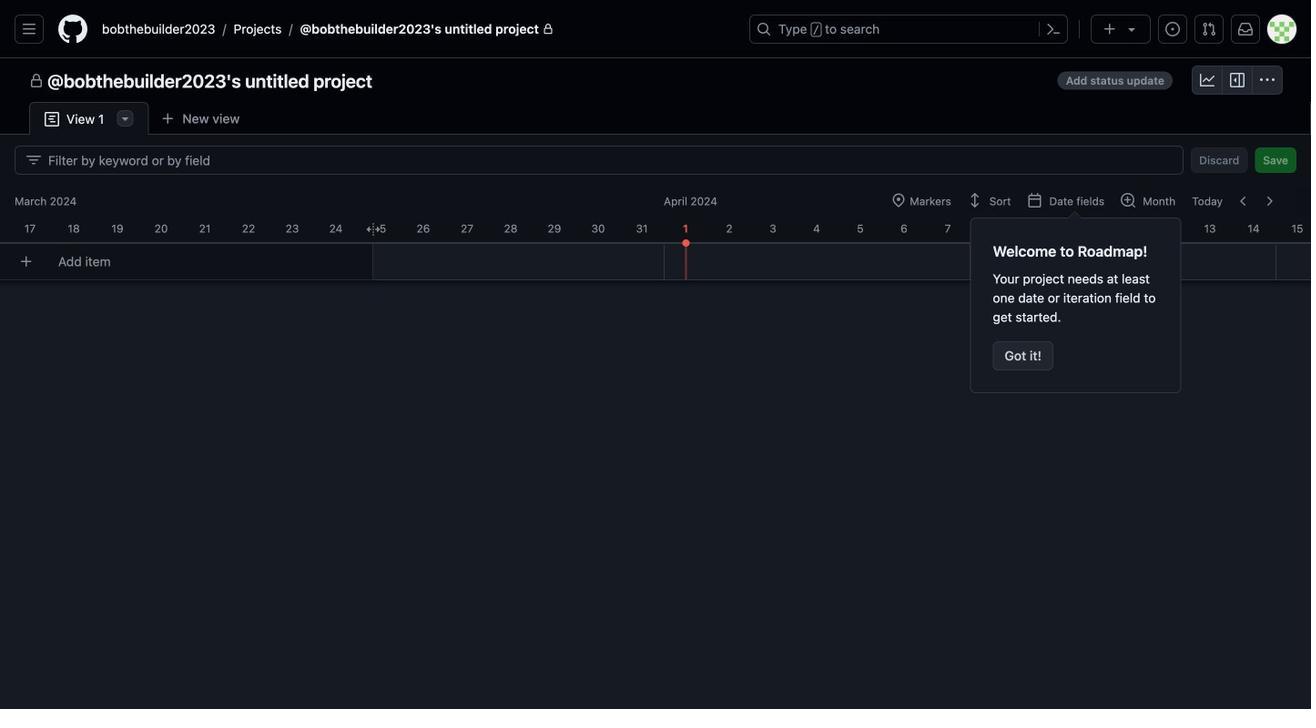 Task type: locate. For each thing, give the bounding box(es) containing it.
cell
[[683, 240, 690, 247]]

view options for view 1 image
[[118, 111, 132, 126]]

scroll to next date range image
[[1263, 194, 1277, 209]]

sc 9kayk9 0 image
[[1201, 73, 1215, 87], [1231, 73, 1245, 87], [29, 74, 44, 88], [26, 153, 41, 168]]

drag to resize the table column image
[[366, 222, 381, 237]]

tab panel
[[0, 135, 1312, 710]]

0 vertical spatial sc 9kayk9 0 image
[[1261, 73, 1275, 87]]

menu bar
[[884, 189, 1297, 394]]

menu item
[[884, 189, 960, 214], [960, 189, 1020, 214], [1113, 189, 1185, 214]]

git pull request image
[[1203, 22, 1217, 36]]

grid
[[0, 186, 1312, 710]]

0 horizontal spatial sc 9kayk9 0 image
[[45, 112, 59, 127]]

1 menu item from the left
[[884, 189, 960, 214]]

list
[[95, 15, 739, 44]]

project navigation
[[0, 58, 1312, 102]]

Start typing to create a draft, or type hashtag to select a repository text field
[[40, 245, 374, 279]]

1 horizontal spatial sc 9kayk9 0 image
[[1261, 73, 1275, 87]]

scroll to previous date range image
[[1237, 194, 1252, 209]]

command palette image
[[1047, 22, 1061, 36]]

column header
[[4, 186, 1312, 215], [653, 186, 1312, 215], [8, 215, 52, 237], [52, 215, 96, 237], [96, 215, 139, 237], [139, 215, 183, 237], [183, 215, 227, 237], [227, 215, 271, 237], [271, 215, 314, 237], [314, 215, 358, 237], [358, 215, 402, 237], [402, 215, 446, 237], [446, 215, 489, 237], [489, 215, 533, 237], [533, 215, 577, 237], [577, 215, 620, 237], [620, 215, 664, 237], [664, 215, 708, 237], [708, 215, 752, 237], [752, 215, 795, 237], [795, 215, 839, 237], [839, 215, 883, 237], [883, 215, 927, 237], [927, 215, 970, 237], [970, 215, 1014, 237], [1014, 215, 1058, 237], [1058, 215, 1101, 237], [1101, 215, 1145, 237], [1145, 215, 1189, 237], [1189, 215, 1233, 237], [1233, 215, 1276, 237], [1276, 215, 1312, 237]]

sc 9kayk9 0 image
[[1261, 73, 1275, 87], [45, 112, 59, 127]]

tab list
[[29, 102, 281, 136]]



Task type: vqa. For each thing, say whether or not it's contained in the screenshot.
Manage
no



Task type: describe. For each thing, give the bounding box(es) containing it.
3 menu item from the left
[[1113, 189, 1185, 214]]

plus image
[[1103, 22, 1118, 36]]

sc 9kayk9 0 image inside view filters region
[[26, 153, 41, 168]]

issue opened image
[[1166, 22, 1181, 36]]

1 vertical spatial sc 9kayk9 0 image
[[45, 112, 59, 127]]

triangle down image
[[1125, 22, 1140, 36]]

Filter by keyword or by field field
[[48, 147, 1169, 174]]

notifications image
[[1239, 22, 1254, 36]]

sc 9kayk9 0 image inside project navigation
[[1261, 73, 1275, 87]]

2 menu item from the left
[[960, 189, 1020, 214]]

create new item or add existing item image
[[19, 255, 34, 269]]

view filters region
[[15, 146, 1297, 175]]

homepage image
[[58, 15, 87, 44]]

lock image
[[543, 24, 554, 35]]



